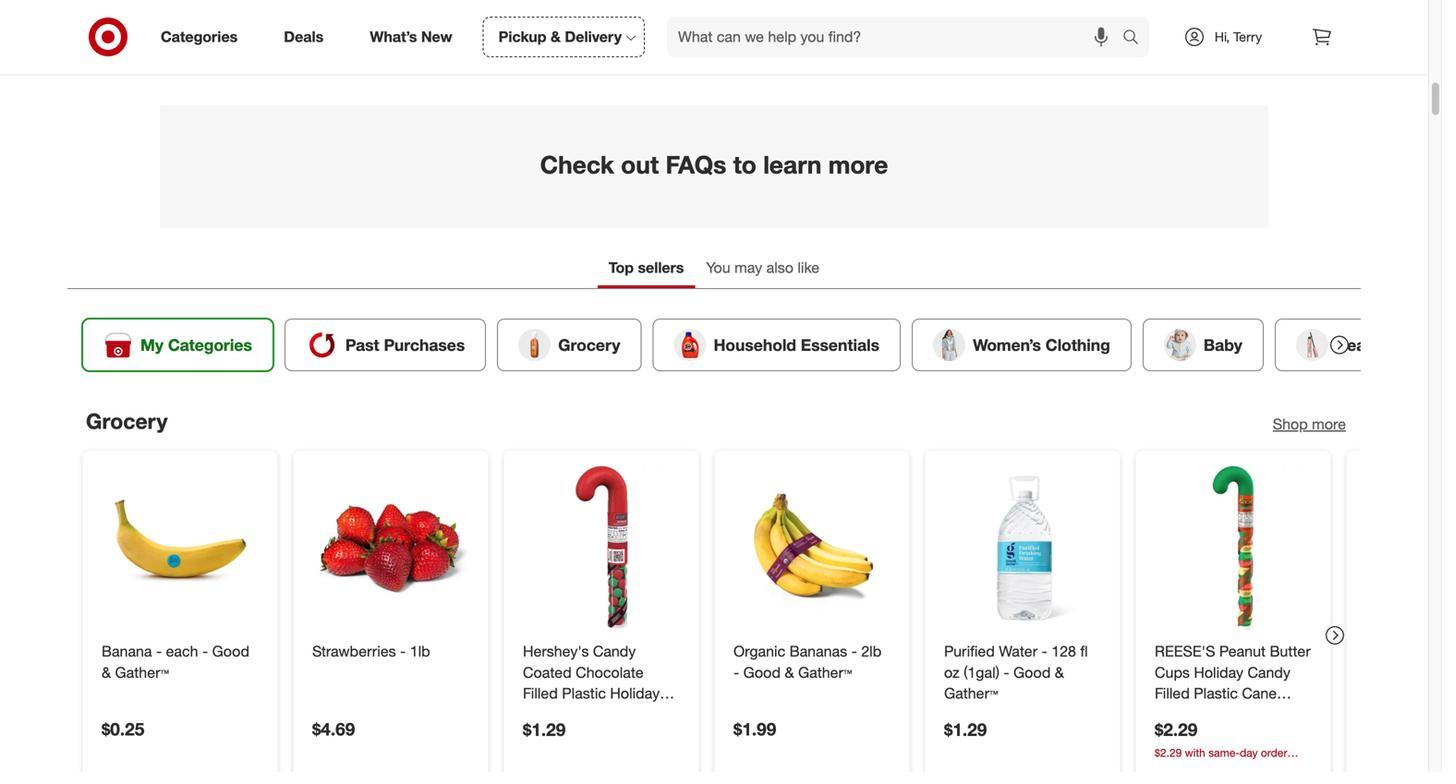Task type: locate. For each thing, give the bounding box(es) containing it.
categories
[[161, 28, 238, 46], [168, 335, 252, 355]]

free
[[999, 45, 1022, 61]]

chocolate
[[576, 664, 644, 682]]

you
[[706, 259, 731, 277]]

banana - each - good & gather™ image
[[98, 466, 262, 630], [98, 466, 262, 630]]

plastic
[[562, 685, 606, 703], [1194, 685, 1238, 703]]

women's clothing
[[973, 335, 1111, 355]]

- left each at bottom left
[[156, 643, 162, 661]]

good down water
[[1014, 664, 1051, 682]]

- left 2lb
[[852, 643, 857, 661]]

1 horizontal spatial $1.29
[[944, 719, 987, 741]]

1 filled from the left
[[523, 685, 558, 703]]

0 vertical spatial candy
[[593, 643, 636, 661]]

& inside pay per delivery pay $9.99 at checkout & get your essentials without leaving home.
[[387, 46, 396, 63]]

leaving
[[574, 46, 619, 63]]

candy down butter
[[1248, 664, 1291, 682]]

& down banana
[[102, 664, 111, 682]]

enjoy
[[965, 45, 996, 61]]

pay per delivery pay $9.99 at checkout & get your essentials without leaving home.
[[242, 18, 662, 63]]

good inside organic bananas - 2lb - good & gather™
[[744, 664, 781, 682]]

What can we help you find? suggestions appear below search field
[[667, 17, 1127, 57]]

cane
[[1242, 685, 1277, 703], [523, 706, 558, 724]]

cane down coated
[[523, 706, 558, 724]]

- left 128
[[1042, 643, 1048, 661]]

1 horizontal spatial pay
[[371, 18, 408, 43]]

gather™ inside banana - each - good & gather™
[[115, 664, 169, 682]]

0 horizontal spatial more
[[829, 150, 888, 179]]

1 horizontal spatial grocery
[[558, 335, 621, 355]]

2 plastic from the left
[[1194, 685, 1238, 703]]

good down the 'organic'
[[744, 664, 781, 682]]

1 vertical spatial delivery
[[1025, 45, 1071, 61]]

& inside organic bananas - 2lb - good & gather™
[[785, 664, 794, 682]]

holiday inside reese's peanut butter cups holiday candy filled plastic cane miniatures - 2.17oz $2.29 $2.29 with same-day order services
[[1194, 664, 1244, 682]]

0 horizontal spatial $1.29
[[523, 719, 566, 741]]

1 horizontal spatial filled
[[1155, 685, 1190, 703]]

1 horizontal spatial gather™
[[798, 664, 852, 682]]

filled
[[523, 685, 558, 703], [1155, 685, 1190, 703]]

shop more
[[1273, 415, 1346, 433]]

$2.29 up with
[[1155, 719, 1198, 741]]

& inside purified water - 128 fl oz (1gal) - good & gather™
[[1055, 664, 1064, 682]]

1 $2.29 from the top
[[1155, 719, 1198, 741]]

butter
[[1270, 643, 1311, 661]]

filled down cups
[[1155, 685, 1190, 703]]

1 vertical spatial more
[[1312, 415, 1346, 433]]

&
[[551, 28, 561, 46], [953, 45, 961, 61], [387, 46, 396, 63], [102, 664, 111, 682], [785, 664, 794, 682], [1055, 664, 1064, 682]]

at
[[308, 46, 320, 63]]

reese's peanut butter cups holiday candy filled plastic cane miniatures - 2.17oz image
[[1151, 466, 1316, 630], [1151, 466, 1316, 630]]

categories left $9.99
[[161, 28, 238, 46]]

pay
[[371, 18, 408, 43], [242, 46, 265, 63]]

pay left $9.99
[[242, 46, 265, 63]]

strawberries - 1lb link
[[312, 641, 469, 662]]

& down 128
[[1055, 664, 1064, 682]]

grocery button
[[497, 319, 642, 372]]

peanut
[[1220, 643, 1266, 661]]

gather™ down bananas
[[798, 664, 852, 682]]

2 filled from the left
[[1155, 685, 1190, 703]]

- left the 1.4oz
[[562, 706, 568, 724]]

good right each at bottom left
[[212, 643, 249, 661]]

shop more button
[[1273, 414, 1346, 435]]

organic bananas - 2lb - good & gather™
[[734, 643, 882, 682]]

1 horizontal spatial delivery
[[1025, 45, 1071, 61]]

purified water - 128 fl oz (1gal) - good & gather™ link
[[944, 641, 1102, 705]]

1 horizontal spatial cane
[[1242, 685, 1277, 703]]

holiday down peanut
[[1194, 664, 1244, 682]]

membership
[[877, 45, 950, 61]]

2.17oz
[[1238, 706, 1282, 724]]

past purchases button
[[284, 319, 486, 372]]

1 horizontal spatial holiday
[[1194, 664, 1244, 682]]

plastic up the 1.4oz
[[562, 685, 606, 703]]

beauty button
[[1275, 319, 1412, 372]]

0 horizontal spatial delivery
[[454, 18, 533, 43]]

1 horizontal spatial candy
[[1248, 664, 1291, 682]]

-
[[156, 643, 162, 661], [202, 643, 208, 661], [400, 643, 406, 661], [852, 643, 857, 661], [1042, 643, 1048, 661], [734, 664, 739, 682], [1004, 664, 1010, 682], [562, 706, 568, 724], [1228, 706, 1234, 724]]

hershey's candy coated chocolate filled plastic holiday cane - 1.4oz link
[[523, 641, 680, 724]]

0 vertical spatial delivery
[[454, 18, 533, 43]]

candy up chocolate
[[593, 643, 636, 661]]

1 vertical spatial pay
[[242, 46, 265, 63]]

0 vertical spatial grocery
[[558, 335, 621, 355]]

1 vertical spatial cane
[[523, 706, 558, 724]]

1 vertical spatial candy
[[1248, 664, 1291, 682]]

gather™ down banana
[[115, 664, 169, 682]]

0 horizontal spatial plastic
[[562, 685, 606, 703]]

grocery down my
[[86, 409, 168, 434]]

grocery down top
[[558, 335, 621, 355]]

delivery
[[565, 28, 622, 46]]

above
[[1133, 45, 1168, 61]]

1 horizontal spatial plastic
[[1194, 685, 1238, 703]]

1 horizontal spatial more
[[1312, 415, 1346, 433]]

0 horizontal spatial filled
[[523, 685, 558, 703]]

past purchases
[[345, 335, 465, 355]]

- left the 2.17oz
[[1228, 706, 1234, 724]]

candy
[[593, 643, 636, 661], [1248, 664, 1291, 682]]

my
[[140, 335, 164, 355]]

women's
[[973, 335, 1041, 355]]

home.
[[623, 46, 662, 63]]

learn
[[764, 150, 822, 179]]

cane inside the hershey's candy coated chocolate filled plastic holiday cane - 1.4oz $1.29
[[523, 706, 558, 724]]

household essentials button
[[653, 319, 901, 372]]

get
[[400, 46, 420, 63]]

& inside banana - each - good & gather™
[[102, 664, 111, 682]]

1 $1.29 from the left
[[523, 719, 566, 741]]

more inside button
[[1312, 415, 1346, 433]]

more right shop
[[1312, 415, 1346, 433]]

0 vertical spatial pay
[[371, 18, 408, 43]]

holiday down chocolate
[[610, 685, 660, 703]]

0 vertical spatial holiday
[[1194, 664, 1244, 682]]

strawberries - 1lb image
[[309, 466, 473, 630], [309, 466, 473, 630]]

categories right my
[[168, 335, 252, 355]]

0 vertical spatial cane
[[1242, 685, 1277, 703]]

1 vertical spatial holiday
[[610, 685, 660, 703]]

buy an annual shipt membership & enjoy free delivery on orders above $35.
[[757, 45, 1196, 61]]

reese's peanut butter cups holiday candy filled plastic cane miniatures - 2.17oz link
[[1155, 641, 1312, 724]]

$2.29 up services
[[1155, 746, 1182, 760]]

bananas
[[790, 643, 848, 661]]

1 plastic from the left
[[562, 685, 606, 703]]

0 horizontal spatial good
[[212, 643, 249, 661]]

purchases
[[384, 335, 465, 355]]

pay up the get
[[371, 18, 408, 43]]

delivery up essentials
[[454, 18, 533, 43]]

grocery
[[558, 335, 621, 355], [86, 409, 168, 434]]

hershey's candy coated chocolate filled plastic holiday cane - 1.4oz image
[[519, 466, 684, 630], [519, 466, 684, 630]]

& left the get
[[387, 46, 396, 63]]

$9.99
[[269, 46, 304, 63]]

$1.29 down oz
[[944, 719, 987, 741]]

categories inside "button"
[[168, 335, 252, 355]]

$1.29
[[523, 719, 566, 741], [944, 719, 987, 741]]

1lb
[[410, 643, 430, 661]]

1 vertical spatial $2.29
[[1155, 746, 1182, 760]]

& down bananas
[[785, 664, 794, 682]]

to
[[733, 150, 757, 179]]

2 horizontal spatial good
[[1014, 664, 1051, 682]]

banana - each - good & gather™ link
[[102, 641, 259, 683]]

organic bananas - 2lb - good & gather™ image
[[730, 466, 895, 630], [730, 466, 895, 630]]

shipt
[[843, 45, 873, 61]]

candy inside reese's peanut butter cups holiday candy filled plastic cane miniatures - 2.17oz $2.29 $2.29 with same-day order services
[[1248, 664, 1291, 682]]

you may also like link
[[695, 250, 831, 288]]

0 horizontal spatial candy
[[593, 643, 636, 661]]

holiday inside the hershey's candy coated chocolate filled plastic holiday cane - 1.4oz $1.29
[[610, 685, 660, 703]]

1 horizontal spatial good
[[744, 664, 781, 682]]

buy
[[757, 45, 780, 61]]

on
[[1074, 45, 1089, 61]]

0 horizontal spatial holiday
[[610, 685, 660, 703]]

0 horizontal spatial cane
[[523, 706, 558, 724]]

- right each at bottom left
[[202, 643, 208, 661]]

2 horizontal spatial gather™
[[944, 685, 998, 703]]

1 vertical spatial categories
[[168, 335, 252, 355]]

filled down coated
[[523, 685, 558, 703]]

0 horizontal spatial gather™
[[115, 664, 169, 682]]

gather™ down (1gal)
[[944, 685, 998, 703]]

0 horizontal spatial grocery
[[86, 409, 168, 434]]

- down water
[[1004, 664, 1010, 682]]

0 vertical spatial $2.29
[[1155, 719, 1198, 741]]

organic bananas - 2lb - good & gather™ link
[[734, 641, 891, 683]]

pickup & delivery
[[499, 28, 622, 46]]

plastic inside reese's peanut butter cups holiday candy filled plastic cane miniatures - 2.17oz $2.29 $2.29 with same-day order services
[[1194, 685, 1238, 703]]

fl
[[1081, 643, 1088, 661]]

purified water - 128 fl oz (1gal) - good & gather™ image
[[941, 466, 1105, 630], [941, 466, 1105, 630]]

more right learn
[[829, 150, 888, 179]]

delivery left on
[[1025, 45, 1071, 61]]

& right pickup
[[551, 28, 561, 46]]

(1gal)
[[964, 664, 1000, 682]]

1 vertical spatial grocery
[[86, 409, 168, 434]]

good inside purified water - 128 fl oz (1gal) - good & gather™
[[1014, 664, 1051, 682]]

plastic up miniatures
[[1194, 685, 1238, 703]]

cane up the 2.17oz
[[1242, 685, 1277, 703]]

out
[[621, 150, 659, 179]]

$1.29 left the 1.4oz
[[523, 719, 566, 741]]

oz
[[944, 664, 960, 682]]

- left 1lb
[[400, 643, 406, 661]]

your
[[424, 46, 452, 63]]



Task type: describe. For each thing, give the bounding box(es) containing it.
per
[[414, 18, 448, 43]]

$1.29 inside the hershey's candy coated chocolate filled plastic holiday cane - 1.4oz $1.29
[[523, 719, 566, 741]]

day
[[1240, 746, 1258, 760]]

top sellers link
[[598, 250, 695, 288]]

my categories
[[140, 335, 252, 355]]

reese's peanut butter cups holiday candy filled plastic cane miniatures - 2.17oz $2.29 $2.29 with same-day order services
[[1155, 643, 1311, 773]]

$0.25
[[102, 719, 144, 740]]

1.4oz
[[572, 706, 608, 724]]

what's new link
[[354, 17, 476, 57]]

hi,
[[1215, 29, 1230, 45]]

pickup & delivery link
[[483, 17, 645, 57]]

an
[[783, 45, 797, 61]]

organic
[[734, 643, 786, 661]]

miniatures
[[1155, 706, 1224, 724]]

filled inside the hershey's candy coated chocolate filled plastic holiday cane - 1.4oz $1.29
[[523, 685, 558, 703]]

2 $2.29 from the top
[[1155, 746, 1182, 760]]

clothing
[[1046, 335, 1111, 355]]

strawberries
[[312, 643, 396, 661]]

essentials
[[801, 335, 880, 355]]

checkout
[[324, 46, 383, 63]]

good inside banana - each - good & gather™
[[212, 643, 249, 661]]

terry
[[1234, 29, 1262, 45]]

banana - each - good & gather™
[[102, 643, 249, 682]]

hi, terry
[[1215, 29, 1262, 45]]

top sellers
[[609, 259, 684, 277]]

what's new
[[370, 28, 452, 46]]

- inside reese's peanut butter cups holiday candy filled plastic cane miniatures - 2.17oz $2.29 $2.29 with same-day order services
[[1228, 706, 1234, 724]]

& left enjoy
[[953, 45, 961, 61]]

purified water - 128 fl oz (1gal) - good & gather™
[[944, 643, 1088, 703]]

like
[[798, 259, 820, 277]]

orders
[[1092, 45, 1130, 61]]

candy inside the hershey's candy coated chocolate filled plastic holiday cane - 1.4oz $1.29
[[593, 643, 636, 661]]

search
[[1114, 30, 1159, 48]]

same-
[[1209, 746, 1240, 760]]

0 horizontal spatial pay
[[242, 46, 265, 63]]

baby
[[1204, 335, 1243, 355]]

- down the 'organic'
[[734, 664, 739, 682]]

categories link
[[145, 17, 261, 57]]

baby button
[[1143, 319, 1264, 372]]

may
[[735, 259, 763, 277]]

$35.
[[1172, 45, 1196, 61]]

past
[[345, 335, 379, 355]]

128
[[1052, 643, 1076, 661]]

my categories button
[[82, 319, 273, 372]]

delivery inside pay per delivery pay $9.99 at checkout & get your essentials without leaving home.
[[454, 18, 533, 43]]

$2.29 with same-day order services button
[[1155, 745, 1316, 773]]

services
[[1155, 762, 1196, 773]]

cane inside reese's peanut butter cups holiday candy filled plastic cane miniatures - 2.17oz $2.29 $2.29 with same-day order services
[[1242, 685, 1277, 703]]

household essentials
[[714, 335, 880, 355]]

shop
[[1273, 415, 1308, 433]]

gather™ inside purified water - 128 fl oz (1gal) - good & gather™
[[944, 685, 998, 703]]

hershey's
[[523, 643, 589, 661]]

2lb
[[862, 643, 882, 661]]

order
[[1261, 746, 1288, 760]]

reese's
[[1155, 643, 1216, 661]]

pickup
[[499, 28, 547, 46]]

faqs
[[666, 150, 727, 179]]

household
[[714, 335, 797, 355]]

search button
[[1114, 17, 1159, 61]]

grocery inside button
[[558, 335, 621, 355]]

plastic inside the hershey's candy coated chocolate filled plastic holiday cane - 1.4oz $1.29
[[562, 685, 606, 703]]

0 vertical spatial more
[[829, 150, 888, 179]]

hershey's candy coated chocolate filled plastic holiday cane - 1.4oz $1.29
[[523, 643, 660, 741]]

also
[[767, 259, 794, 277]]

with
[[1185, 746, 1206, 760]]

check out faqs to learn more
[[540, 150, 888, 179]]

0 vertical spatial categories
[[161, 28, 238, 46]]

- inside the hershey's candy coated chocolate filled plastic holiday cane - 1.4oz $1.29
[[562, 706, 568, 724]]

women's clothing button
[[912, 319, 1132, 372]]

2 $1.29 from the left
[[944, 719, 987, 741]]

buy an annual shipt membership & enjoy free delivery on orders above $35. link
[[714, 0, 1239, 74]]

annual
[[801, 45, 839, 61]]

deals link
[[268, 17, 347, 57]]

without
[[523, 46, 570, 63]]

you may also like
[[706, 259, 820, 277]]

$4.69
[[312, 719, 355, 740]]

strawberries - 1lb
[[312, 643, 430, 661]]

cups
[[1155, 664, 1190, 682]]

banana
[[102, 643, 152, 661]]

sellers
[[638, 259, 684, 277]]

top
[[609, 259, 634, 277]]

new
[[421, 28, 452, 46]]

check out faqs to learn more link
[[160, 105, 1269, 228]]

water
[[999, 643, 1038, 661]]

coated
[[523, 664, 572, 682]]

gather™ inside organic bananas - 2lb - good & gather™
[[798, 664, 852, 682]]

$1.99
[[734, 719, 776, 740]]

beauty
[[1336, 335, 1390, 355]]

filled inside reese's peanut butter cups holiday candy filled plastic cane miniatures - 2.17oz $2.29 $2.29 with same-day order services
[[1155, 685, 1190, 703]]

check
[[540, 150, 614, 179]]



Task type: vqa. For each thing, say whether or not it's contained in the screenshot.
today
no



